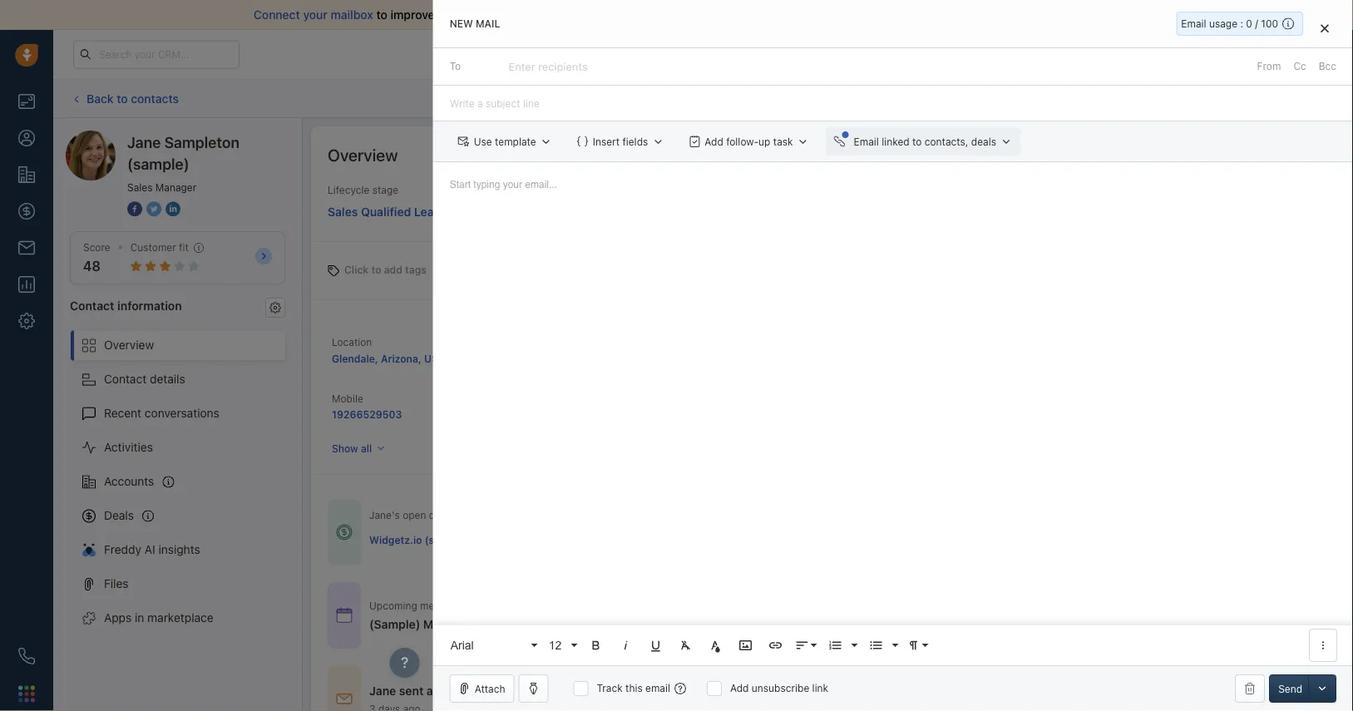 Task type: describe. For each thing, give the bounding box(es) containing it.
:
[[1241, 18, 1244, 30]]

jane for jane sampleton (sample)
[[127, 133, 161, 151]]

11:00
[[623, 600, 648, 611]]

ai
[[145, 543, 155, 557]]

activities
[[104, 441, 153, 454]]

container_wx8msf4aqz5i3rn1 image for jane's open deals
[[336, 524, 353, 541]]

(sample) meeting - final discussion about the deal
[[369, 618, 651, 632]]

bold (⌘b) image
[[589, 638, 604, 653]]

insert image (⌘p) image
[[739, 638, 754, 653]]

deals inside email linked to contacts, deals button
[[972, 136, 997, 147]]

recent conversations
[[104, 407, 220, 420]]

conversations.
[[687, 8, 768, 22]]

sales for sales qualified lead
[[328, 205, 358, 219]]

mail
[[476, 18, 500, 30]]

mobile
[[332, 393, 363, 405]]

Enter recipients text field
[[509, 53, 591, 80]]

details for contact details
[[150, 372, 185, 386]]

meeting
[[420, 600, 458, 611]]

contact for contact information
[[70, 299, 114, 312]]

insert fields
[[593, 136, 648, 147]]

new mail
[[450, 18, 500, 30]]

customize overview
[[1225, 149, 1320, 161]]

jane's open deals
[[369, 510, 454, 521]]

open
[[403, 510, 426, 521]]

email linked to contacts, deals button
[[826, 127, 1021, 156]]

back
[[87, 91, 114, 105]]

enable
[[535, 8, 572, 22]]

bcc
[[1319, 60, 1337, 72]]

unordered list image
[[869, 638, 884, 653]]

48
[[83, 258, 101, 274]]

insert fields button
[[569, 127, 673, 156]]

paragraph format image
[[907, 638, 922, 653]]

show all
[[332, 443, 372, 454]]

arial
[[451, 639, 474, 652]]

to right mailbox
[[377, 8, 388, 22]]

accounts
[[104, 475, 154, 489]]

view details link
[[945, 600, 1019, 631]]

email right the of
[[655, 8, 684, 22]]

information
[[117, 299, 182, 312]]

conversations
[[145, 407, 220, 420]]

attach button
[[450, 675, 515, 703]]

apps
[[104, 611, 132, 625]]

more misc image
[[1316, 638, 1331, 653]]

score 48
[[83, 242, 110, 274]]

container_wx8msf4aqz5i3rn1 image
[[652, 619, 664, 631]]

100
[[1262, 18, 1279, 30]]

and
[[511, 8, 532, 22]]

track this email
[[597, 683, 671, 694]]

insights
[[159, 543, 200, 557]]

text color image
[[709, 638, 724, 653]]

stage
[[373, 184, 399, 196]]

contact for contact details
[[104, 372, 147, 386]]

facebook circled image
[[127, 200, 142, 218]]

mng settings image
[[270, 302, 281, 314]]

0 vertical spatial overview
[[328, 145, 398, 164]]

usage
[[1210, 18, 1238, 30]]

email right an
[[443, 684, 473, 698]]

contact details
[[104, 372, 185, 386]]

follow-
[[727, 136, 759, 147]]

final
[[480, 618, 505, 632]]

contacts,
[[925, 136, 969, 147]]

email for email usage : 0 / 100
[[1182, 18, 1207, 30]]

connect your mailbox to improve deliverability and enable 2-way sync of email conversations.
[[254, 8, 768, 22]]

from
[[1258, 60, 1282, 72]]

2023
[[529, 600, 554, 611]]

mailbox
[[331, 8, 373, 22]]

widgetz.io
[[369, 534, 422, 546]]

insert
[[593, 136, 620, 147]]

an
[[427, 684, 440, 698]]

twitter circled image
[[146, 200, 161, 218]]

10:00
[[581, 600, 608, 611]]

0
[[1247, 18, 1253, 30]]

to inside email linked to contacts, deals button
[[913, 136, 922, 147]]

to up the on the left of the page
[[611, 600, 620, 611]]

phone image
[[18, 648, 35, 665]]

1 horizontal spatial (sample)
[[425, 534, 468, 546]]

manager
[[155, 181, 197, 193]]

(sample) inside jane sampleton (sample)
[[127, 155, 189, 173]]

template
[[495, 136, 536, 147]]

jane sent an email
[[369, 684, 473, 698]]

back to contacts link
[[70, 86, 180, 112]]

lifecycle
[[328, 184, 370, 196]]

link
[[813, 683, 829, 694]]

12
[[549, 639, 562, 652]]

12 button
[[543, 629, 580, 662]]

click
[[345, 264, 369, 276]]

back to contacts
[[87, 91, 179, 105]]

underline (⌘u) image
[[649, 638, 664, 653]]

fit
[[179, 242, 189, 253]]

unsubscribe
[[752, 683, 810, 694]]

your
[[303, 8, 328, 22]]

freshworks switcher image
[[18, 686, 35, 703]]

this
[[626, 683, 643, 694]]

container_wx8msf4aqz5i3rn1 image for jane sent an email
[[336, 691, 353, 708]]

qualified
[[361, 205, 411, 219]]

to inside back to contacts link
[[117, 91, 128, 105]]

connect
[[254, 8, 300, 22]]

phone element
[[10, 640, 43, 673]]

attach
[[475, 683, 506, 695]]

send button
[[1270, 675, 1312, 703]]

align image
[[795, 638, 810, 653]]

1 vertical spatial deals
[[429, 510, 454, 521]]

dialog containing arial
[[433, 0, 1354, 711]]

clear formatting image
[[679, 638, 694, 653]]

customer
[[130, 242, 176, 253]]

sales qualified lead link
[[328, 197, 456, 221]]

jane's
[[369, 510, 400, 521]]



Task type: vqa. For each thing, say whether or not it's contained in the screenshot.
The Quotas
no



Task type: locate. For each thing, give the bounding box(es) containing it.
container_wx8msf4aqz5i3rn1 image left upcoming
[[336, 607, 353, 624]]

contact information
[[70, 299, 182, 312]]

deliverability
[[438, 8, 508, 22]]

deals right open
[[429, 510, 454, 521]]

0 vertical spatial contact
[[70, 299, 114, 312]]

track
[[597, 683, 623, 694]]

view
[[954, 610, 976, 621]]

jane down contacts
[[127, 133, 161, 151]]

email image
[[1189, 48, 1201, 61]]

all
[[361, 443, 372, 454]]

add
[[384, 264, 403, 276]]

jane for jane sent an email
[[369, 684, 396, 698]]

of
[[641, 8, 652, 22]]

on
[[461, 600, 473, 611]]

email right the this
[[646, 683, 671, 694]]

use template button
[[450, 127, 561, 156]]

0 vertical spatial add
[[705, 136, 724, 147]]

score
[[83, 242, 110, 253]]

2 container_wx8msf4aqz5i3rn1 image from the top
[[336, 607, 353, 624]]

customize overview button
[[1200, 143, 1329, 166]]

0 vertical spatial details
[[150, 372, 185, 386]]

sync
[[612, 8, 638, 22]]

email left linked
[[854, 136, 879, 147]]

1 vertical spatial contact
[[104, 372, 147, 386]]

(sample) up sales manager on the top of the page
[[127, 155, 189, 173]]

to
[[377, 8, 388, 22], [117, 91, 128, 105], [913, 136, 922, 147], [372, 264, 382, 276], [611, 600, 620, 611]]

location glendale, arizona, usa
[[332, 336, 446, 364]]

customize
[[1225, 149, 1275, 161]]

0 vertical spatial container_wx8msf4aqz5i3rn1 image
[[336, 524, 353, 541]]

24
[[491, 600, 503, 611]]

1 vertical spatial overview
[[104, 338, 154, 352]]

jane left sent
[[369, 684, 396, 698]]

upcoming meeting on fri 24 nov, 2023 from 10:00 to 11:00
[[369, 600, 648, 611]]

email
[[1182, 18, 1207, 30], [854, 136, 879, 147]]

widgetz.io (sample)
[[369, 534, 468, 546]]

click to add tags
[[345, 264, 427, 276]]

arial button
[[445, 629, 540, 662]]

0 vertical spatial email
[[1182, 18, 1207, 30]]

1 vertical spatial add
[[731, 683, 749, 694]]

/
[[1256, 18, 1259, 30]]

add left unsubscribe
[[731, 683, 749, 694]]

upcoming
[[369, 600, 417, 611]]

1 horizontal spatial details
[[979, 610, 1010, 621]]

19266529503 link
[[332, 409, 402, 420]]

container_wx8msf4aqz5i3rn1 image left widgetz.io
[[336, 524, 353, 541]]

0 horizontal spatial (sample)
[[127, 155, 189, 173]]

details up recent conversations at the bottom
[[150, 372, 185, 386]]

Search your CRM... text field
[[73, 40, 240, 69]]

the
[[606, 618, 624, 632]]

add
[[705, 136, 724, 147], [731, 683, 749, 694]]

improve
[[391, 8, 435, 22]]

1 horizontal spatial overview
[[328, 145, 398, 164]]

dialog
[[433, 0, 1354, 711]]

email usage : 0 / 100
[[1182, 18, 1279, 30]]

application containing arial
[[433, 162, 1354, 666]]

48 button
[[83, 258, 101, 274]]

details right view
[[979, 610, 1010, 621]]

recent
[[104, 407, 142, 420]]

add unsubscribe link
[[731, 683, 829, 694]]

italic (⌘i) image
[[619, 638, 634, 653]]

sent
[[399, 684, 424, 698]]

0 vertical spatial sales
[[127, 181, 153, 193]]

insert link (⌘k) image
[[769, 638, 784, 653]]

email inside button
[[854, 136, 879, 147]]

3 container_wx8msf4aqz5i3rn1 image from the top
[[336, 691, 353, 708]]

0 horizontal spatial deals
[[429, 510, 454, 521]]

location
[[332, 336, 372, 348]]

1 vertical spatial container_wx8msf4aqz5i3rn1 image
[[336, 607, 353, 624]]

add for add follow-up task
[[705, 136, 724, 147]]

add follow-up task button
[[681, 127, 818, 156], [681, 127, 818, 156]]

1 vertical spatial details
[[979, 610, 1010, 621]]

19266529503
[[332, 409, 402, 420]]

cc
[[1294, 60, 1307, 72]]

to right linked
[[913, 136, 922, 147]]

0 horizontal spatial add
[[705, 136, 724, 147]]

1 horizontal spatial sales
[[328, 205, 358, 219]]

apps in marketplace
[[104, 611, 214, 625]]

jane inside jane sampleton (sample)
[[127, 133, 161, 151]]

1 container_wx8msf4aqz5i3rn1 image from the top
[[336, 524, 353, 541]]

overview up contact details
[[104, 338, 154, 352]]

0 vertical spatial (sample)
[[127, 155, 189, 173]]

1 vertical spatial (sample)
[[425, 534, 468, 546]]

application
[[433, 162, 1354, 666]]

ordered list image
[[829, 638, 843, 653]]

way
[[587, 8, 609, 22]]

overview up lifecycle stage
[[328, 145, 398, 164]]

overview
[[328, 145, 398, 164], [104, 338, 154, 352]]

-
[[472, 618, 477, 632]]

mobile 19266529503
[[332, 393, 402, 420]]

sales down lifecycle
[[328, 205, 358, 219]]

email for email linked to contacts, deals
[[854, 136, 879, 147]]

deals
[[104, 509, 134, 523]]

0 horizontal spatial details
[[150, 372, 185, 386]]

0 horizontal spatial email
[[854, 136, 879, 147]]

Write a subject line text field
[[433, 86, 1354, 121]]

jane
[[127, 133, 161, 151], [369, 684, 396, 698]]

freddy ai insights
[[104, 543, 200, 557]]

contact down the 48 button on the left top
[[70, 299, 114, 312]]

1 vertical spatial email
[[854, 136, 879, 147]]

linked
[[882, 136, 910, 147]]

0 vertical spatial deals
[[972, 136, 997, 147]]

add left follow-
[[705, 136, 724, 147]]

show
[[332, 443, 358, 454]]

new
[[450, 18, 473, 30]]

container_wx8msf4aqz5i3rn1 image left sent
[[336, 691, 353, 708]]

1 vertical spatial sales
[[328, 205, 358, 219]]

0 horizontal spatial overview
[[104, 338, 154, 352]]

discussion
[[508, 618, 567, 632]]

about
[[570, 618, 603, 632]]

tags
[[405, 264, 427, 276]]

details inside "link"
[[979, 610, 1010, 621]]

task
[[774, 136, 793, 147]]

customer fit
[[130, 242, 189, 253]]

deals right contacts,
[[972, 136, 997, 147]]

0 horizontal spatial sales
[[127, 181, 153, 193]]

1 vertical spatial jane
[[369, 684, 396, 698]]

sales up facebook circled icon in the top left of the page
[[127, 181, 153, 193]]

add follow-up task
[[705, 136, 793, 147]]

0 vertical spatial jane
[[127, 133, 161, 151]]

0 horizontal spatial jane
[[127, 133, 161, 151]]

connect your mailbox link
[[254, 8, 377, 22]]

container_wx8msf4aqz5i3rn1 image
[[336, 524, 353, 541], [336, 607, 353, 624], [336, 691, 353, 708]]

email left "usage"
[[1182, 18, 1207, 30]]

nov,
[[506, 600, 526, 611]]

add for add unsubscribe link
[[731, 683, 749, 694]]

linkedin circled image
[[166, 200, 181, 218]]

sales qualified lead
[[328, 205, 441, 219]]

1 horizontal spatial add
[[731, 683, 749, 694]]

details for view details
[[979, 610, 1010, 621]]

overview
[[1278, 149, 1320, 161]]

glendale, arizona, usa link
[[332, 353, 446, 364]]

glendale,
[[332, 353, 378, 364]]

2-
[[575, 8, 587, 22]]

1 horizontal spatial jane
[[369, 684, 396, 698]]

to right back
[[117, 91, 128, 105]]

to left add
[[372, 264, 382, 276]]

in
[[135, 611, 144, 625]]

sales manager
[[127, 181, 197, 193]]

close image
[[1321, 23, 1330, 33]]

(sample) down open
[[425, 534, 468, 546]]

sales for sales manager
[[127, 181, 153, 193]]

contact up recent
[[104, 372, 147, 386]]

(sample)
[[369, 618, 421, 632]]

sales
[[127, 181, 153, 193], [328, 205, 358, 219]]

fri
[[476, 600, 488, 611]]

widgetz.io (sample) link
[[369, 533, 468, 547]]

1 horizontal spatial deals
[[972, 136, 997, 147]]

1 horizontal spatial email
[[1182, 18, 1207, 30]]

status
[[494, 184, 524, 196]]

fields
[[623, 136, 648, 147]]

up
[[759, 136, 771, 147]]

2 vertical spatial container_wx8msf4aqz5i3rn1 image
[[336, 691, 353, 708]]



